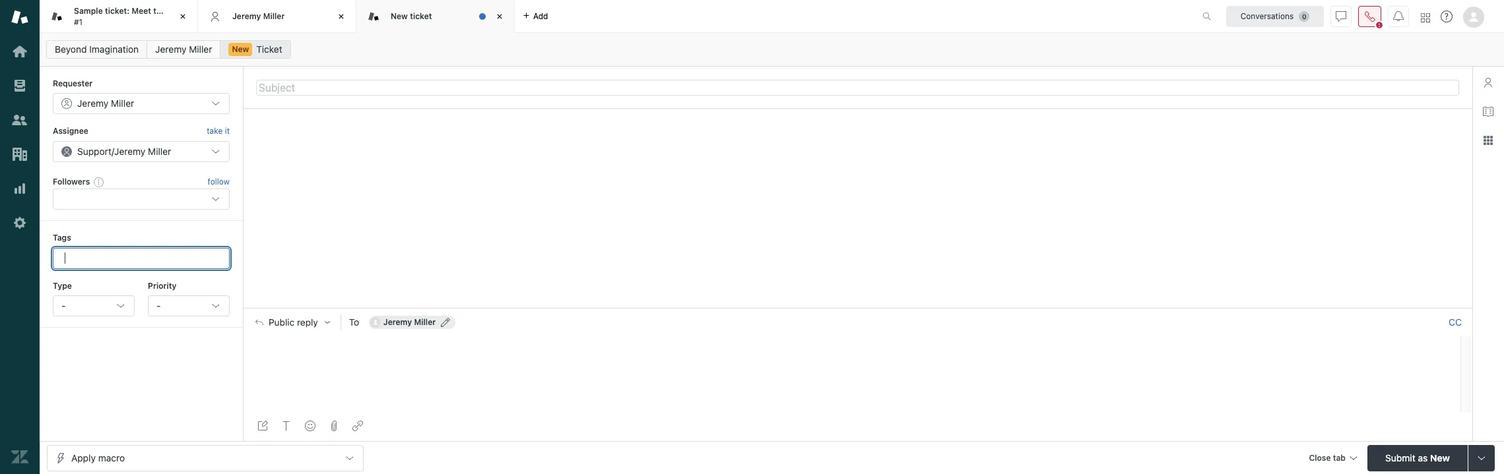Task type: locate. For each thing, give the bounding box(es) containing it.
ticket
[[256, 44, 282, 55]]

cc
[[1449, 317, 1462, 328]]

draft mode image
[[257, 421, 268, 432]]

public reply
[[269, 318, 318, 328]]

1 horizontal spatial new
[[391, 11, 408, 21]]

followers element
[[53, 189, 230, 210]]

beyond imagination link
[[46, 40, 147, 59]]

public
[[269, 318, 295, 328]]

Public reply composer text field
[[250, 337, 1457, 365]]

new inside tab
[[391, 11, 408, 21]]

- down priority
[[156, 300, 161, 312]]

0 vertical spatial new
[[391, 11, 408, 21]]

take
[[207, 126, 223, 136]]

tab
[[40, 0, 198, 33]]

-
[[61, 300, 66, 312], [156, 300, 161, 312]]

edit user image
[[441, 318, 450, 328]]

miller inside requester element
[[111, 98, 134, 109]]

jeremy up ticket at the left top
[[232, 11, 261, 21]]

priority
[[148, 281, 177, 291]]

tab containing sample ticket: meet the ticket
[[40, 0, 198, 33]]

2 close image from the left
[[493, 10, 506, 23]]

followers
[[53, 177, 90, 187]]

new ticket
[[391, 11, 432, 21]]

miller inside tab
[[263, 11, 285, 21]]

jeremy miller up ticket at the left top
[[232, 11, 285, 21]]

jeremy
[[232, 11, 261, 21], [155, 44, 186, 55], [77, 98, 108, 109], [114, 146, 145, 157], [383, 318, 412, 328]]

format text image
[[281, 421, 292, 432]]

insert emojis image
[[305, 421, 316, 432]]

jeremy inside secondary element
[[155, 44, 186, 55]]

- button
[[53, 296, 135, 317], [148, 296, 230, 317]]

cc button
[[1449, 317, 1462, 329]]

jeremy down requester
[[77, 98, 108, 109]]

apply macro
[[71, 453, 125, 464]]

tab
[[1333, 453, 1346, 463]]

jeremy down close image
[[155, 44, 186, 55]]

miller up ticket at the left top
[[263, 11, 285, 21]]

0 horizontal spatial close image
[[335, 10, 348, 23]]

ticket
[[168, 6, 190, 16], [410, 11, 432, 21]]

organizations image
[[11, 146, 28, 163]]

conversations button
[[1227, 6, 1324, 27]]

beyond imagination
[[55, 44, 139, 55]]

get help image
[[1441, 11, 1453, 22]]

jeremy right support
[[114, 146, 145, 157]]

new
[[391, 11, 408, 21], [232, 44, 249, 54], [1431, 453, 1450, 464]]

miller down close image
[[189, 44, 212, 55]]

zendesk support image
[[11, 9, 28, 26]]

1 horizontal spatial ticket
[[410, 11, 432, 21]]

conversations
[[1241, 11, 1294, 21]]

- button for priority
[[148, 296, 230, 317]]

minimize composer image
[[853, 303, 863, 314]]

miller up support / jeremy miller
[[111, 98, 134, 109]]

notifications image
[[1394, 11, 1404, 21]]

0 horizontal spatial new
[[232, 44, 249, 54]]

- button down priority
[[148, 296, 230, 317]]

support / jeremy miller
[[77, 146, 171, 157]]

macro
[[98, 453, 125, 464]]

- for type
[[61, 300, 66, 312]]

new for new
[[232, 44, 249, 54]]

the
[[153, 6, 166, 16]]

info on adding followers image
[[94, 177, 104, 187]]

miller inside assignee element
[[148, 146, 171, 157]]

2 - from the left
[[156, 300, 161, 312]]

1 vertical spatial new
[[232, 44, 249, 54]]

miller right the /
[[148, 146, 171, 157]]

1 horizontal spatial -
[[156, 300, 161, 312]]

0 horizontal spatial ticket
[[168, 6, 190, 16]]

#1
[[74, 17, 83, 27]]

1 - from the left
[[61, 300, 66, 312]]

- down "type"
[[61, 300, 66, 312]]

requester element
[[53, 93, 230, 114]]

jeremy miller down requester
[[77, 98, 134, 109]]

2 vertical spatial new
[[1431, 453, 1450, 464]]

close image
[[176, 10, 189, 23]]

new inside secondary element
[[232, 44, 249, 54]]

zendesk image
[[11, 449, 28, 466]]

support
[[77, 146, 112, 157]]

- button down "type"
[[53, 296, 135, 317]]

tags
[[53, 233, 71, 243]]

1 close image from the left
[[335, 10, 348, 23]]

millerjeremy500@gmail.com image
[[370, 318, 381, 328]]

jeremy miller down close image
[[155, 44, 212, 55]]

jeremy miller inside tab
[[232, 11, 285, 21]]

add button
[[515, 0, 556, 32]]

2 - button from the left
[[148, 296, 230, 317]]

Subject field
[[256, 80, 1460, 95]]

jeremy miller
[[232, 11, 285, 21], [155, 44, 212, 55], [77, 98, 134, 109], [383, 318, 436, 328]]

0 horizontal spatial - button
[[53, 296, 135, 317]]

zendesk products image
[[1421, 13, 1431, 22]]

miller
[[263, 11, 285, 21], [189, 44, 212, 55], [111, 98, 134, 109], [148, 146, 171, 157], [414, 318, 436, 328]]

displays possible ticket submission types image
[[1477, 453, 1487, 464]]

0 horizontal spatial -
[[61, 300, 66, 312]]

follow
[[208, 177, 230, 187]]

1 horizontal spatial close image
[[493, 10, 506, 23]]

ticket inside tab
[[410, 11, 432, 21]]

secondary element
[[40, 36, 1505, 63]]

follow button
[[208, 176, 230, 188]]

new ticket tab
[[357, 0, 515, 33]]

ticket inside sample ticket: meet the ticket #1
[[168, 6, 190, 16]]

customers image
[[11, 112, 28, 129]]

close image
[[335, 10, 348, 23], [493, 10, 506, 23]]

miller left edit user image
[[414, 318, 436, 328]]

add link (cmd k) image
[[353, 421, 363, 432]]

jeremy miller right millerjeremy500@gmail.com image
[[383, 318, 436, 328]]

1 - button from the left
[[53, 296, 135, 317]]

1 horizontal spatial - button
[[148, 296, 230, 317]]

to
[[349, 317, 359, 328]]

close
[[1309, 453, 1331, 463]]



Task type: describe. For each thing, give the bounding box(es) containing it.
as
[[1418, 453, 1428, 464]]

jeremy miller inside secondary element
[[155, 44, 212, 55]]

assignee element
[[53, 141, 230, 162]]

it
[[225, 126, 230, 136]]

jeremy miller tab
[[198, 0, 357, 33]]

reporting image
[[11, 180, 28, 197]]

submit
[[1386, 453, 1416, 464]]

/
[[112, 146, 114, 157]]

jeremy right millerjeremy500@gmail.com image
[[383, 318, 412, 328]]

jeremy inside assignee element
[[114, 146, 145, 157]]

jeremy miller link
[[147, 40, 221, 59]]

requester
[[53, 79, 93, 88]]

tabs tab list
[[40, 0, 1189, 33]]

customer context image
[[1483, 77, 1494, 88]]

jeremy miller inside requester element
[[77, 98, 134, 109]]

take it button
[[207, 125, 230, 138]]

2 horizontal spatial new
[[1431, 453, 1450, 464]]

add attachment image
[[329, 421, 339, 432]]

close tab
[[1309, 453, 1346, 463]]

get started image
[[11, 43, 28, 60]]

imagination
[[89, 44, 139, 55]]

add
[[533, 11, 548, 21]]

type
[[53, 281, 72, 291]]

- button for type
[[53, 296, 135, 317]]

main element
[[0, 0, 40, 475]]

Tags field
[[63, 252, 217, 265]]

views image
[[11, 77, 28, 94]]

jeremy inside requester element
[[77, 98, 108, 109]]

close image inside new ticket tab
[[493, 10, 506, 23]]

beyond
[[55, 44, 87, 55]]

button displays agent's chat status as invisible. image
[[1336, 11, 1347, 21]]

close image inside "jeremy miller" tab
[[335, 10, 348, 23]]

sample
[[74, 6, 103, 16]]

reply
[[297, 318, 318, 328]]

- for priority
[[156, 300, 161, 312]]

jeremy inside "jeremy miller" tab
[[232, 11, 261, 21]]

apply
[[71, 453, 96, 464]]

take it
[[207, 126, 230, 136]]

admin image
[[11, 215, 28, 232]]

apps image
[[1483, 135, 1494, 146]]

submit as new
[[1386, 453, 1450, 464]]

meet
[[132, 6, 151, 16]]

knowledge image
[[1483, 106, 1494, 117]]

miller inside secondary element
[[189, 44, 212, 55]]

close tab button
[[1303, 445, 1363, 474]]

ticket:
[[105, 6, 130, 16]]

new for new ticket
[[391, 11, 408, 21]]

assignee
[[53, 126, 88, 136]]

sample ticket: meet the ticket #1
[[74, 6, 190, 27]]

public reply button
[[244, 309, 341, 337]]



Task type: vqa. For each thing, say whether or not it's contained in the screenshot.
#3 to the right
no



